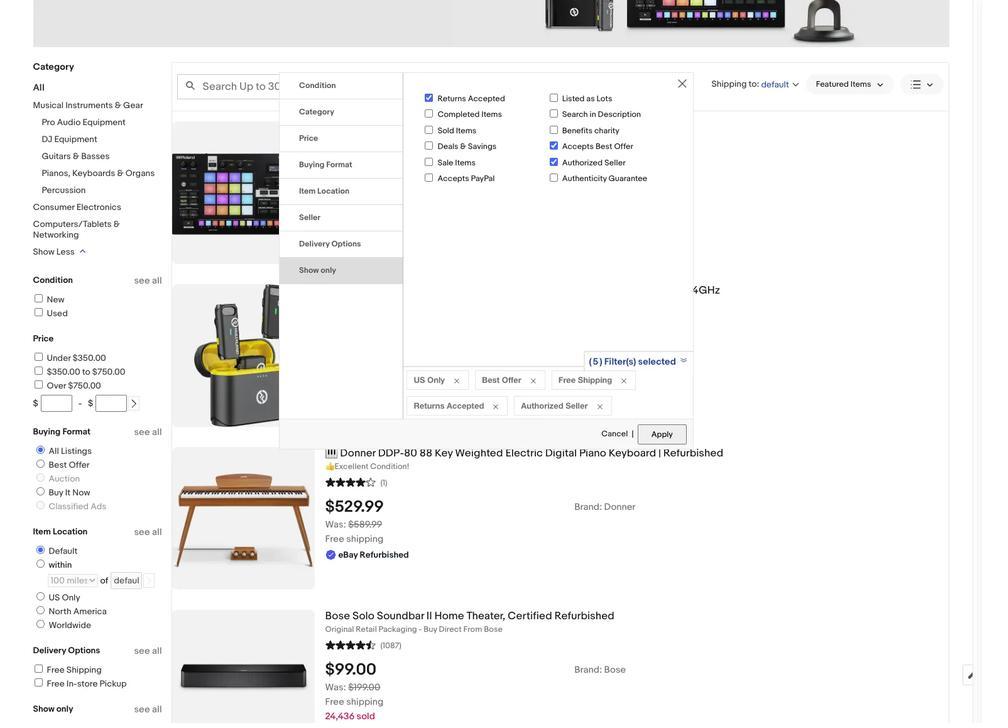 Task type: vqa. For each thing, say whether or not it's contained in the screenshot.
"REFURBISHED" in 🎹 Donner DDP-80 88 Key Weighted Electric Digital Piano Keyboard | Refurbished 👍Excellent Condition!
yes



Task type: locate. For each thing, give the bounding box(es) containing it.
refurbished down search in description checkbox
[[524, 121, 584, 134]]

location up default
[[53, 526, 88, 537]]

donner for 🎹
[[340, 447, 376, 460]]

(1) link
[[325, 476, 388, 488]]

0 vertical spatial best
[[596, 142, 613, 152]]

category
[[33, 61, 74, 73], [299, 107, 335, 117]]

bose
[[325, 610, 350, 622], [484, 624, 503, 634], [605, 664, 626, 676]]

shipping up free in-store pickup
[[67, 665, 102, 675]]

refurbished right |
[[664, 447, 724, 460]]

0 horizontal spatial best offer
[[49, 460, 90, 470]]

1 horizontal spatial all
[[49, 446, 59, 456]]

( 5 ) filter(s) selected
[[589, 356, 677, 368]]

0 horizontal spatial show only
[[33, 704, 73, 714]]

4 see all from the top
[[134, 645, 162, 657]]

plus
[[631, 148, 649, 160]]

0 vertical spatial price
[[299, 133, 318, 143]]

all for all listings
[[49, 446, 59, 456]]

pro
[[42, 117, 55, 128]]

3 see all button from the top
[[134, 526, 162, 538]]

accepts down benefits
[[563, 142, 594, 152]]

north america
[[49, 606, 107, 617]]

1 horizontal spatial location
[[318, 186, 350, 196]]

networking
[[33, 229, 79, 240]]

free shipping
[[559, 375, 613, 385], [47, 665, 102, 675]]

0 vertical spatial ebay refurbished
[[339, 182, 409, 192]]

Best Offer radio
[[36, 460, 44, 468]]

2 vertical spatial bose
[[605, 664, 626, 676]]

[object undefined] image
[[575, 148, 649, 160]]

0 vertical spatial authorized
[[563, 158, 603, 168]]

0 vertical spatial accepts
[[563, 142, 594, 152]]

dj
[[42, 134, 52, 145]]

1 ebay refurbished from the top
[[339, 182, 409, 192]]

free inside brand: donner was: $589.99 free shipping
[[325, 533, 345, 545]]

0 horizontal spatial donner
[[340, 447, 376, 460]]

)
[[600, 356, 603, 368]]

digital
[[546, 447, 577, 460]]

donner down "👍excellent condition!" text field
[[605, 501, 636, 513]]

refurbished
[[524, 121, 584, 134], [360, 182, 409, 192], [360, 330, 409, 341], [664, 447, 724, 460], [360, 549, 409, 560], [555, 610, 615, 622]]

Sale Items checkbox
[[425, 158, 433, 166]]

hollyland lark m1 wireless lavalier microphone, noise cancellation 656ft 2.4ghz
[[325, 284, 721, 297]]

buying left the 114
[[299, 160, 325, 170]]

3 all from the top
[[152, 526, 162, 538]]

see all for default
[[134, 526, 162, 538]]

deals
[[438, 142, 459, 152]]

4 out of 5 stars image
[[325, 476, 376, 488]]

seller
[[605, 158, 626, 168], [299, 213, 321, 223], [566, 401, 588, 411]]

authorized seller up digital
[[521, 401, 588, 411]]

shipping down the "5"
[[578, 375, 613, 385]]

2 see all button from the top
[[134, 426, 162, 438]]

item location down the 114
[[299, 186, 350, 196]]

2 vertical spatial ebay refurbished
[[339, 549, 409, 560]]

tab list
[[280, 73, 403, 284]]

authenticity guarantee
[[563, 174, 648, 184]]

4 see all button from the top
[[134, 645, 162, 657]]

0 vertical spatial show
[[33, 246, 55, 257]]

roland inside "link"
[[325, 121, 360, 134]]

us
[[414, 375, 425, 385], [49, 592, 60, 603]]

1 vertical spatial -
[[419, 624, 422, 634]]

Used checkbox
[[34, 308, 42, 316]]

donner up 👍excellent
[[340, 447, 376, 460]]

bose down the original retail packaging - buy direct from bose 'text field'
[[605, 664, 626, 676]]

equipment down "instruments"
[[83, 117, 126, 128]]

1 vertical spatial all
[[49, 446, 59, 456]]

$350.00 to $750.00
[[47, 367, 125, 377]]

new
[[47, 294, 65, 305]]

2 horizontal spatial bose
[[605, 664, 626, 676]]

Authorized Seller checkbox
[[550, 158, 558, 166]]

show only down "free in-store pickup" checkbox
[[33, 704, 73, 714]]

2 shipping from the top
[[347, 696, 384, 708]]

all
[[152, 275, 162, 287], [152, 426, 162, 438], [152, 526, 162, 538], [152, 645, 162, 657], [152, 704, 162, 716]]

brand: inside the brand: bose was: $199.00 free shipping 24,436 sold
[[575, 664, 602, 676]]

0 horizontal spatial -
[[78, 398, 82, 409]]

1 vertical spatial buying format
[[33, 426, 91, 437]]

bose solo soundbar ii home theater, certified refurbished image
[[172, 628, 315, 723]]

0 horizontal spatial delivery options
[[33, 645, 100, 656]]

bose solo soundbar ii home theater, certified refurbished original retail packaging - buy direct from bose
[[325, 610, 615, 634]]

bose solo soundbar ii home theater, certified refurbished link
[[325, 610, 949, 623]]

1 vertical spatial items
[[456, 126, 477, 136]]

gear
[[123, 100, 143, 111]]

ebay refurbished for $529.99
[[339, 549, 409, 560]]

free shipping up in-
[[47, 665, 102, 675]]

brand: roland
[[575, 165, 634, 177]]

brand: inside brand: donner was: $589.99 free shipping
[[575, 501, 602, 513]]

0 horizontal spatial all
[[33, 82, 45, 94]]

0 horizontal spatial buying
[[33, 426, 61, 437]]

1 vertical spatial only
[[62, 592, 80, 603]]

brand: for $99.00
[[575, 664, 602, 676]]

1 vertical spatial ebay refurbished
[[339, 330, 409, 341]]

ebay for $527.99
[[339, 182, 358, 192]]

buy down ii
[[424, 624, 437, 634]]

1 vertical spatial price
[[33, 333, 54, 344]]

refurbished inside "link"
[[524, 121, 584, 134]]

location
[[318, 186, 350, 196], [53, 526, 88, 537]]

items up accepts paypal
[[455, 158, 476, 168]]

cancellation
[[590, 284, 653, 297]]

ebay down the "114 watching"
[[339, 182, 358, 192]]

1 vertical spatial donner
[[605, 501, 636, 513]]

0 vertical spatial format
[[327, 160, 352, 170]]

0 horizontal spatial only
[[62, 592, 80, 603]]

shipping for $99.00
[[347, 696, 384, 708]]

24,436
[[325, 710, 355, 722]]

0 vertical spatial all
[[33, 82, 45, 94]]

all inside all musical instruments & gear pro audio equipment dj equipment guitars & basses pianos, keyboards & organs percussion consumer electronics computers/tablets & networking show less
[[33, 82, 45, 94]]

Accepts Best Offer checkbox
[[550, 142, 558, 150]]

all right all listings radio
[[49, 446, 59, 456]]

0 horizontal spatial condition
[[33, 275, 73, 285]]

bose up the original at left bottom
[[325, 610, 350, 622]]

sold
[[438, 126, 454, 136]]

returns up completed
[[438, 94, 466, 104]]

1 vertical spatial location
[[53, 526, 88, 537]]

1 horizontal spatial item location
[[299, 186, 350, 196]]

authorized seller down accepts best offer
[[563, 158, 626, 168]]

New checkbox
[[34, 294, 42, 302]]

Over $750.00 checkbox
[[34, 380, 42, 389]]

search
[[563, 110, 588, 120]]

$529.99
[[325, 497, 384, 517]]

0 horizontal spatial format
[[62, 426, 91, 437]]

musical
[[33, 100, 64, 111]]

1 see from the top
[[134, 275, 150, 287]]

shipping down $199.00
[[347, 696, 384, 708]]

location down the 114
[[318, 186, 350, 196]]

3 ebay from the top
[[339, 549, 358, 560]]

shipping down $589.99
[[347, 533, 384, 545]]

🎹 donner ddp-80 88 key weighted electric digital piano keyboard | refurbished image
[[172, 447, 315, 590]]

5 all from the top
[[152, 704, 162, 716]]

free in-store pickup link
[[32, 678, 127, 689]]

2 see all from the top
[[134, 426, 162, 438]]

1 horizontal spatial accepts
[[563, 142, 594, 152]]

us only
[[414, 375, 445, 385], [49, 592, 80, 603]]

only up hollyland
[[321, 265, 336, 275]]

4 all from the top
[[152, 645, 162, 657]]

items up deals & savings
[[456, 126, 477, 136]]

us only link
[[31, 592, 83, 603]]

Listed as Lots checkbox
[[550, 94, 558, 102]]

1 vertical spatial accepts
[[438, 174, 470, 184]]

classified ads
[[49, 501, 106, 512]]

lots
[[597, 94, 613, 104]]

options
[[332, 239, 361, 249], [68, 645, 100, 656]]

1 horizontal spatial seller
[[566, 401, 588, 411]]

& left organs
[[117, 168, 124, 179]]

2 was: from the top
[[325, 681, 346, 693]]

ddp-
[[378, 447, 404, 460]]

was: down $99.00
[[325, 681, 346, 693]]

see all for free shipping
[[134, 645, 162, 657]]

delivery options
[[299, 239, 361, 249], [33, 645, 100, 656]]

$589.99
[[348, 519, 382, 531]]

show only up hollyland
[[299, 265, 336, 275]]

$350.00 up the over $750.00 link
[[47, 367, 80, 377]]

1 horizontal spatial options
[[332, 239, 361, 249]]

delivery options up free shipping link at the bottom of the page
[[33, 645, 100, 656]]

1 horizontal spatial format
[[327, 160, 352, 170]]

used link
[[32, 308, 68, 319]]

1 horizontal spatial price
[[299, 133, 318, 143]]

$ left maximum value text field
[[88, 398, 93, 409]]

buying
[[299, 160, 325, 170], [33, 426, 61, 437]]

hollyland lark m1 wireless lavalier microphone, noise cancellation 656ft 2.4ghz image
[[194, 284, 293, 427]]

roland up $527.99 at the top
[[325, 121, 360, 134]]

1 horizontal spatial show only
[[299, 265, 336, 275]]

1 vertical spatial format
[[62, 426, 91, 437]]

authorized up electric
[[521, 401, 564, 411]]

0 vertical spatial location
[[318, 186, 350, 196]]

was: inside brand: donner was: $589.99 free shipping
[[325, 519, 346, 531]]

accepts for accepts best offer
[[563, 142, 594, 152]]

items
[[482, 110, 502, 120], [456, 126, 477, 136], [455, 158, 476, 168]]

authorized up authenticity
[[563, 158, 603, 168]]

accepts best offer
[[563, 142, 634, 152]]

delivery up free shipping option
[[33, 645, 66, 656]]

0 horizontal spatial buying format
[[33, 426, 91, 437]]

see all for all listings
[[134, 426, 162, 438]]

accepted up completed items
[[468, 94, 505, 104]]

0 horizontal spatial us
[[49, 592, 60, 603]]

Authenticity Guarantee checkbox
[[550, 174, 558, 182]]

delivery options up hollyland
[[299, 239, 361, 249]]

ebay refurbished down $589.99
[[339, 549, 409, 560]]

was: down $529.99
[[325, 519, 346, 531]]

1 vertical spatial item location
[[33, 526, 88, 537]]

0 horizontal spatial $
[[33, 398, 38, 409]]

bose inside the brand: bose was: $199.00 free shipping 24,436 sold
[[605, 664, 626, 676]]

0 horizontal spatial category
[[33, 61, 74, 73]]

brand: donner was: $589.99 free shipping
[[325, 501, 636, 545]]

accepted up weighted
[[447, 401, 484, 411]]

buy it now link
[[31, 487, 93, 498]]

category up $527.99 at the top
[[299, 107, 335, 117]]

accepts down sale items
[[438, 174, 470, 184]]

1 horizontal spatial us
[[414, 375, 425, 385]]

2 see from the top
[[134, 426, 150, 438]]

1 vertical spatial brand:
[[575, 501, 602, 513]]

1 see all button from the top
[[134, 275, 162, 287]]

options up hollyland
[[332, 239, 361, 249]]

accepts for accepts paypal
[[438, 174, 470, 184]]

0 horizontal spatial delivery
[[33, 645, 66, 656]]

0 vertical spatial donner
[[340, 447, 376, 460]]

Returns Accepted checkbox
[[425, 94, 433, 102]]

0 vertical spatial accepted
[[468, 94, 505, 104]]

1 was: from the top
[[325, 519, 346, 531]]

$750.00
[[92, 367, 125, 377], [68, 380, 101, 391]]

used
[[47, 308, 68, 319]]

packaging
[[379, 624, 417, 634]]

percussion
[[42, 185, 86, 196]]

0 vertical spatial us only
[[414, 375, 445, 385]]

completed items
[[438, 110, 502, 120]]

0 horizontal spatial best
[[49, 460, 67, 470]]

0 horizontal spatial offer
[[69, 460, 90, 470]]

0 vertical spatial $750.00
[[92, 367, 125, 377]]

buy left 'it' on the left of the page
[[49, 487, 63, 498]]

114 watching
[[325, 165, 378, 177]]

delivery up hollyland
[[299, 239, 330, 249]]

2 all from the top
[[152, 426, 162, 438]]

price
[[299, 133, 318, 143], [33, 333, 54, 344]]

free
[[559, 375, 576, 385], [325, 533, 345, 545], [47, 665, 65, 675], [47, 678, 65, 689], [325, 696, 345, 708]]

donner inside brand: donner was: $589.99 free shipping
[[605, 501, 636, 513]]

was: inside the brand: bose was: $199.00 free shipping 24,436 sold
[[325, 681, 346, 693]]

classified
[[49, 501, 89, 512]]

0 horizontal spatial location
[[53, 526, 88, 537]]

see all button for free shipping
[[134, 645, 162, 657]]

shipping inside the brand: bose was: $199.00 free shipping 24,436 sold
[[347, 696, 384, 708]]

show
[[33, 246, 55, 257], [299, 265, 319, 275], [33, 704, 54, 714]]

Buy It Now radio
[[36, 487, 44, 495]]

Free In-store Pickup checkbox
[[34, 678, 42, 687]]

ebay for $529.99
[[339, 549, 358, 560]]

US Only radio
[[36, 592, 44, 600]]

refurbished inside 🎹 donner ddp-80 88 key weighted electric digital piano keyboard | refurbished 👍excellent condition!
[[664, 447, 724, 460]]

equipment up guitars & basses link
[[54, 134, 97, 145]]

ebay down $589.99
[[339, 549, 358, 560]]

0 horizontal spatial price
[[33, 333, 54, 344]]

buying up all listings radio
[[33, 426, 61, 437]]

ads
[[91, 501, 106, 512]]

see all
[[134, 275, 162, 287], [134, 426, 162, 438], [134, 526, 162, 538], [134, 645, 162, 657], [134, 704, 162, 716]]

$350.00 up 'to'
[[73, 353, 106, 363]]

wireless
[[411, 284, 454, 297]]

default
[[49, 546, 78, 556]]

donner inside 🎹 donner ddp-80 88 key weighted electric digital piano keyboard | refurbished 👍excellent condition!
[[340, 447, 376, 460]]

format
[[327, 160, 352, 170], [62, 426, 91, 437]]

was: for $99.00
[[325, 681, 346, 693]]

0 vertical spatial roland
[[325, 121, 360, 134]]

Auction radio
[[36, 473, 44, 482]]

$750.00 down the $350.00 to $750.00
[[68, 380, 101, 391]]

shipping inside brand: donner was: $589.99 free shipping
[[347, 533, 384, 545]]

1 ebay from the top
[[339, 182, 358, 192]]

0 vertical spatial delivery options
[[299, 239, 361, 249]]

3 ebay refurbished from the top
[[339, 549, 409, 560]]

Deals & Savings checkbox
[[425, 142, 433, 150]]

2 brand: from the top
[[575, 501, 602, 513]]

authorized seller
[[563, 158, 626, 168], [521, 401, 588, 411]]

1 horizontal spatial buying
[[299, 160, 325, 170]]

all
[[33, 82, 45, 94], [49, 446, 59, 456]]

1 see all from the top
[[134, 275, 162, 287]]

over
[[47, 380, 66, 391]]

👍Excellent Condition! text field
[[325, 461, 949, 472]]

ebay refurbished down watching at the left of page
[[339, 182, 409, 192]]

$350.00 to $750.00 checkbox
[[34, 367, 42, 375]]

1 horizontal spatial only
[[321, 265, 336, 275]]

musical instruments & gear link
[[33, 100, 143, 111]]

0 horizontal spatial seller
[[299, 213, 321, 223]]

1 horizontal spatial donner
[[605, 501, 636, 513]]

3 see from the top
[[134, 526, 150, 538]]

now
[[72, 487, 90, 498]]

0 horizontal spatial roland
[[325, 121, 360, 134]]

default link
[[31, 546, 80, 556]]

0 vertical spatial items
[[482, 110, 502, 120]]

all up musical
[[33, 82, 45, 94]]

roland verselab mv-1 production studio refurbished link
[[325, 121, 949, 134]]

options up free shipping link at the bottom of the page
[[68, 645, 100, 656]]

ebay down hollyland
[[339, 330, 358, 341]]

2 horizontal spatial offer
[[615, 142, 634, 152]]

1 vertical spatial delivery
[[33, 645, 66, 656]]

refurbished down lark
[[360, 330, 409, 341]]

organs
[[126, 168, 155, 179]]

1 horizontal spatial best offer
[[482, 375, 522, 385]]

1 horizontal spatial best
[[482, 375, 500, 385]]

see for default
[[134, 526, 150, 538]]

items up studio at top
[[482, 110, 502, 120]]

certified
[[508, 610, 552, 622]]

free shipping down (
[[559, 375, 613, 385]]

Worldwide radio
[[36, 620, 44, 628]]

$ down over $750.00 checkbox
[[33, 398, 38, 409]]

microphone,
[[495, 284, 557, 297]]

0 vertical spatial only
[[321, 265, 336, 275]]

1 all from the top
[[152, 275, 162, 287]]

refurbished inside bose solo soundbar ii home theater, certified refurbished original retail packaging - buy direct from bose
[[555, 610, 615, 622]]

roland verselab mv-1 production studio refurbished image
[[172, 121, 315, 264]]

1 vertical spatial shipping
[[67, 665, 102, 675]]

👍excellent
[[325, 461, 369, 471]]

returns up 88
[[414, 401, 445, 411]]

refurbished up the original retail packaging - buy direct from bose 'text field'
[[555, 610, 615, 622]]

$750.00 right 'to'
[[92, 367, 125, 377]]

2 vertical spatial offer
[[69, 460, 90, 470]]

electronics
[[76, 202, 121, 213]]

0 vertical spatial authorized seller
[[563, 158, 626, 168]]

1 shipping from the top
[[347, 533, 384, 545]]

1 vertical spatial category
[[299, 107, 335, 117]]

0 vertical spatial item
[[299, 186, 316, 196]]

0 vertical spatial us
[[414, 375, 425, 385]]

roland down top rated plus
[[605, 165, 634, 177]]

1 vertical spatial best offer
[[49, 460, 90, 470]]

pianos,
[[42, 168, 70, 179]]

charity
[[595, 126, 620, 136]]

category up musical
[[33, 61, 74, 73]]

1 vertical spatial show only
[[33, 704, 73, 714]]

(
[[589, 356, 592, 368]]

electric
[[506, 447, 543, 460]]

5 see from the top
[[134, 704, 150, 716]]

refurbished down $589.99
[[360, 549, 409, 560]]

see all button for all listings
[[134, 426, 162, 438]]

as
[[587, 94, 595, 104]]

- right packaging
[[419, 624, 422, 634]]

4 see from the top
[[134, 645, 150, 657]]

2 $ from the left
[[88, 398, 93, 409]]

1 vertical spatial bose
[[484, 624, 503, 634]]

returns accepted up 'key'
[[414, 401, 484, 411]]

1 vertical spatial only
[[56, 704, 73, 714]]

only down in-
[[56, 704, 73, 714]]

ebay refurbished down lark
[[339, 330, 409, 341]]

returns accepted up completed items
[[438, 94, 505, 104]]

hollyland
[[325, 284, 371, 297]]

item location up default
[[33, 526, 88, 537]]

Benefits charity checkbox
[[550, 126, 558, 134]]

bose down theater,
[[484, 624, 503, 634]]

cancel button
[[601, 424, 629, 445]]

show inside all musical instruments & gear pro audio equipment dj equipment guitars & basses pianos, keyboards & organs percussion consumer electronics computers/tablets & networking show less
[[33, 246, 55, 257]]

default text field
[[111, 572, 142, 589]]

3 see all from the top
[[134, 526, 162, 538]]

1 $ from the left
[[33, 398, 38, 409]]

3 brand: from the top
[[575, 664, 602, 676]]

0 vertical spatial -
[[78, 398, 82, 409]]

- down over $750.00
[[78, 398, 82, 409]]

0 vertical spatial returns accepted
[[438, 94, 505, 104]]



Task type: describe. For each thing, give the bounding box(es) containing it.
Default radio
[[36, 546, 44, 554]]

1 vertical spatial show
[[299, 265, 319, 275]]

Classified Ads radio
[[36, 501, 44, 509]]

0 horizontal spatial item location
[[33, 526, 88, 537]]

search in description
[[563, 110, 641, 120]]

accepts paypal
[[438, 174, 495, 184]]

1 vertical spatial us
[[49, 592, 60, 603]]

1 vertical spatial buying
[[33, 426, 61, 437]]

see for all listings
[[134, 426, 150, 438]]

Maximum Value text field
[[96, 395, 127, 412]]

all for new
[[152, 275, 162, 287]]

keyboards
[[72, 168, 115, 179]]

show less button
[[33, 246, 85, 257]]

2 horizontal spatial seller
[[605, 158, 626, 168]]

consumer electronics link
[[33, 202, 121, 213]]

1 horizontal spatial offer
[[502, 375, 522, 385]]

over $750.00 link
[[32, 380, 101, 391]]

buy inside bose solo soundbar ii home theater, certified refurbished original retail packaging - buy direct from bose
[[424, 624, 437, 634]]

percussion link
[[42, 185, 86, 196]]

1 vertical spatial $750.00
[[68, 380, 101, 391]]

- inside bose solo soundbar ii home theater, certified refurbished original retail packaging - buy direct from bose
[[419, 624, 422, 634]]

5 see all button from the top
[[134, 704, 162, 716]]

verselab
[[362, 121, 405, 134]]

Apply submit
[[638, 424, 687, 445]]

1 vertical spatial authorized
[[521, 401, 564, 411]]

worldwide link
[[31, 620, 94, 631]]

(1087)
[[381, 641, 402, 651]]

refurbished down watching at the left of page
[[360, 182, 409, 192]]

0 vertical spatial equipment
[[83, 117, 126, 128]]

1 vertical spatial us only
[[49, 592, 80, 603]]

listings
[[61, 446, 92, 456]]

& down electronics
[[114, 219, 120, 229]]

shipping for $529.99
[[347, 533, 384, 545]]

1 vertical spatial free shipping
[[47, 665, 102, 675]]

see for free shipping
[[134, 645, 150, 657]]

1 vertical spatial delivery options
[[33, 645, 100, 656]]

new link
[[32, 294, 65, 305]]

authenticity
[[563, 174, 607, 184]]

lavalier
[[456, 284, 493, 297]]

see all for new
[[134, 275, 162, 287]]

m1
[[396, 284, 409, 297]]

$ for the 'minimum value' "text field"
[[33, 398, 38, 409]]

|
[[659, 447, 661, 460]]

free inside the brand: bose was: $199.00 free shipping 24,436 sold
[[325, 696, 345, 708]]

benefits
[[563, 126, 593, 136]]

0 vertical spatial only
[[428, 375, 445, 385]]

of
[[100, 575, 108, 586]]

1 vertical spatial roland
[[605, 165, 634, 177]]

within radio
[[36, 560, 44, 568]]

Free Shipping checkbox
[[34, 665, 42, 673]]

over $750.00
[[47, 380, 101, 391]]

sale items
[[438, 158, 476, 168]]

classified ads link
[[31, 501, 109, 512]]

Accepts PayPal checkbox
[[425, 174, 433, 182]]

5
[[593, 356, 599, 368]]

0 vertical spatial buy
[[49, 487, 63, 498]]

0 vertical spatial item location
[[299, 186, 350, 196]]

all musical instruments & gear pro audio equipment dj equipment guitars & basses pianos, keyboards & organs percussion consumer electronics computers/tablets & networking show less
[[33, 82, 155, 257]]

submit price range image
[[130, 399, 139, 408]]

1 vertical spatial equipment
[[54, 134, 97, 145]]

computers/tablets & networking link
[[33, 219, 120, 240]]

original
[[325, 624, 354, 634]]

All Listings radio
[[36, 446, 44, 454]]

1 vertical spatial returns
[[414, 401, 445, 411]]

0 vertical spatial $350.00
[[73, 353, 106, 363]]

items for completed items
[[482, 110, 502, 120]]

$99.00
[[325, 660, 377, 680]]

soundbar
[[377, 610, 424, 622]]

1 horizontal spatial buying format
[[299, 160, 352, 170]]

see all button for new
[[134, 275, 162, 287]]

guitars & basses link
[[42, 151, 110, 162]]

auction link
[[31, 473, 82, 484]]

$ for maximum value text field
[[88, 398, 93, 409]]

1 brand: from the top
[[575, 165, 602, 177]]

Search in Description checkbox
[[550, 110, 558, 118]]

ebay refurbished for $527.99
[[339, 182, 409, 192]]

1 vertical spatial condition
[[33, 275, 73, 285]]

1 vertical spatial best
[[482, 375, 500, 385]]

1 horizontal spatial free shipping
[[559, 375, 613, 385]]

& left gear
[[115, 100, 121, 111]]

656ft
[[655, 284, 681, 297]]

lark
[[374, 284, 394, 297]]

store
[[77, 678, 98, 689]]

rated
[[603, 148, 629, 160]]

cancel
[[602, 429, 628, 439]]

1 horizontal spatial bose
[[484, 624, 503, 634]]

under $350.00 link
[[32, 353, 106, 363]]

north
[[49, 606, 72, 617]]

see all button for default
[[134, 526, 162, 538]]

1 vertical spatial returns accepted
[[414, 401, 484, 411]]

key
[[435, 447, 453, 460]]

top
[[586, 148, 601, 160]]

1 vertical spatial item
[[33, 526, 51, 537]]

5 see all from the top
[[134, 704, 162, 716]]

1 horizontal spatial us only
[[414, 375, 445, 385]]

🎹 donner ddp-80 88 key weighted electric digital piano keyboard | refurbished 👍excellent condition!
[[325, 447, 724, 471]]

2 ebay from the top
[[339, 330, 358, 341]]

1 vertical spatial accepted
[[447, 401, 484, 411]]

0 vertical spatial offer
[[615, 142, 634, 152]]

less
[[56, 246, 75, 257]]

0 vertical spatial returns
[[438, 94, 466, 104]]

theater,
[[467, 610, 506, 622]]

$199.00
[[348, 681, 381, 693]]

description
[[598, 110, 641, 120]]

see for new
[[134, 275, 150, 287]]

1 vertical spatial authorized seller
[[521, 401, 588, 411]]

consumer
[[33, 202, 75, 213]]

0 vertical spatial condition
[[299, 80, 336, 91]]

pianos, keyboards & organs link
[[42, 168, 155, 179]]

0 vertical spatial shipping
[[578, 375, 613, 385]]

1 vertical spatial $350.00
[[47, 367, 80, 377]]

basses
[[81, 151, 110, 162]]

0 vertical spatial buying
[[299, 160, 325, 170]]

hollyland lark m1 wireless lavalier microphone, noise cancellation 656ft 2.4ghz link
[[325, 284, 949, 297]]

all for all listings
[[152, 426, 162, 438]]

2 vertical spatial best
[[49, 460, 67, 470]]

all for default
[[152, 526, 162, 538]]

all for all musical instruments & gear pro audio equipment dj equipment guitars & basses pianos, keyboards & organs percussion consumer electronics computers/tablets & networking show less
[[33, 82, 45, 94]]

pickup
[[100, 678, 127, 689]]

1 vertical spatial options
[[68, 645, 100, 656]]

auction
[[49, 473, 80, 484]]

$527.99
[[325, 144, 383, 163]]

4.5 out of 5 stars image
[[325, 639, 376, 651]]

0 vertical spatial delivery
[[299, 239, 330, 249]]

1 vertical spatial seller
[[299, 213, 321, 223]]

1 horizontal spatial item
[[299, 186, 316, 196]]

Original Retail Packaging - Buy Direct From Bose text field
[[325, 624, 949, 635]]

piano
[[580, 447, 607, 460]]

1 horizontal spatial delivery options
[[299, 239, 361, 249]]

north america link
[[31, 606, 109, 617]]

items for sold items
[[456, 126, 477, 136]]

items for sale items
[[455, 158, 476, 168]]

0 horizontal spatial bose
[[325, 610, 350, 622]]

close image
[[678, 79, 687, 88]]

top rated plus
[[586, 148, 649, 160]]

filter(s)
[[605, 356, 636, 368]]

2 vertical spatial show
[[33, 704, 54, 714]]

Under $350.00 checkbox
[[34, 353, 42, 361]]

was: for $529.99
[[325, 519, 346, 531]]

pro audio equipment link
[[42, 117, 126, 128]]

North America radio
[[36, 606, 44, 614]]

Sold Items checkbox
[[425, 126, 433, 134]]

instruments
[[66, 100, 113, 111]]

go image
[[145, 577, 154, 586]]

keyboard
[[609, 447, 657, 460]]

brand: for $529.99
[[575, 501, 602, 513]]

sold items
[[438, 126, 477, 136]]

completed
[[438, 110, 480, 120]]

2 horizontal spatial best
[[596, 142, 613, 152]]

dj equipment link
[[42, 134, 97, 145]]

0 horizontal spatial only
[[56, 704, 73, 714]]

Completed Items checkbox
[[425, 110, 433, 118]]

roland verselab mv-1 production studio refurbished
[[325, 121, 584, 134]]

savings
[[468, 142, 497, 152]]

& right deals
[[461, 142, 466, 152]]

donner for brand:
[[605, 501, 636, 513]]

mv-
[[408, 121, 427, 134]]

0 vertical spatial category
[[33, 61, 74, 73]]

home
[[435, 610, 464, 622]]

buy it now
[[49, 487, 90, 498]]

🎹
[[325, 447, 338, 460]]

guarantee
[[609, 174, 648, 184]]

from
[[464, 624, 482, 634]]

80
[[404, 447, 417, 460]]

& down dj equipment link
[[73, 151, 79, 162]]

🎹 donner ddp-80 88 key weighted electric digital piano keyboard | refurbished link
[[325, 447, 949, 460]]

2 ebay refurbished from the top
[[339, 330, 409, 341]]

1 horizontal spatial category
[[299, 107, 335, 117]]

Minimum Value text field
[[41, 395, 72, 412]]

tab list containing condition
[[280, 73, 403, 284]]

2.4ghz
[[684, 284, 721, 297]]

all for free shipping
[[152, 645, 162, 657]]



